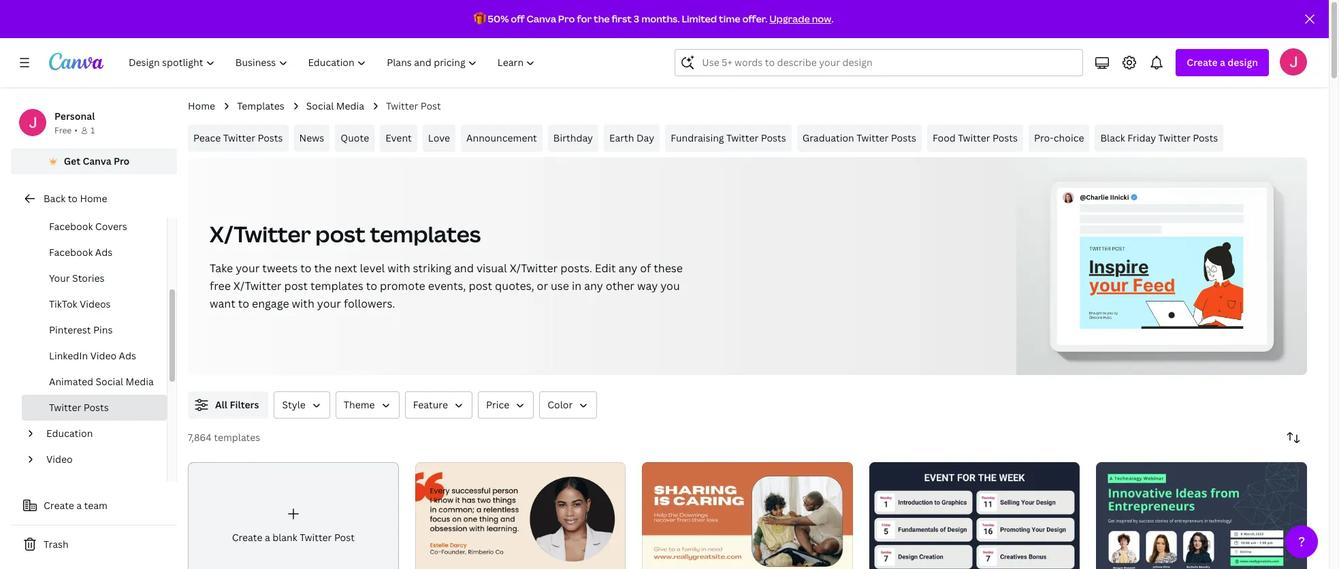 Task type: vqa. For each thing, say whether or not it's contained in the screenshot.
the Unlimited
no



Task type: describe. For each thing, give the bounding box(es) containing it.
green professional technology webinar twitter post image
[[1097, 462, 1307, 569]]

color button
[[540, 392, 597, 419]]

your stories
[[49, 272, 105, 285]]

pro-
[[1034, 131, 1054, 144]]

twitter up "event"
[[386, 99, 418, 112]]

to right want
[[238, 296, 249, 311]]

0 horizontal spatial post
[[284, 279, 308, 293]]

facebook covers link
[[22, 214, 167, 240]]

linkedin
[[49, 349, 88, 362]]

free •
[[54, 125, 78, 136]]

other
[[606, 279, 635, 293]]

back
[[44, 192, 66, 205]]

get canva pro button
[[11, 148, 177, 174]]

of
[[640, 261, 651, 276]]

1 horizontal spatial any
[[619, 261, 638, 276]]

limited
[[682, 12, 717, 25]]

a for blank
[[265, 531, 270, 544]]

event
[[386, 131, 412, 144]]

theme
[[344, 398, 375, 411]]

1 horizontal spatial media
[[336, 99, 364, 112]]

0 horizontal spatial templates
[[214, 431, 260, 444]]

pins
[[93, 323, 113, 336]]

0 horizontal spatial media
[[126, 375, 154, 388]]

get canva pro
[[64, 155, 130, 168]]

twitter right friday at the top of page
[[1159, 131, 1191, 144]]

level
[[360, 261, 385, 276]]

to right tweets
[[300, 261, 312, 276]]

create for create a team
[[44, 499, 74, 512]]

tweets
[[262, 261, 298, 276]]

birthday link
[[548, 125, 599, 152]]

covers
[[95, 220, 127, 233]]

1 horizontal spatial social
[[306, 99, 334, 112]]

orange and beige elegant curved frames and border financial emergencies fundraising twitter post image
[[642, 462, 853, 569]]

food twitter posts link
[[927, 125, 1024, 152]]

day
[[637, 131, 655, 144]]

take
[[210, 261, 233, 276]]

pro-choice link
[[1029, 125, 1090, 152]]

posts right friday at the top of page
[[1193, 131, 1218, 144]]

animated
[[49, 375, 93, 388]]

fundraising twitter posts
[[671, 131, 786, 144]]

1 vertical spatial x/twitter
[[510, 261, 558, 276]]

and
[[454, 261, 474, 276]]

upgrade now button
[[770, 12, 832, 25]]

video inside "link"
[[90, 349, 117, 362]]

visual
[[477, 261, 507, 276]]

striking
[[413, 261, 451, 276]]

posts for fundraising twitter posts
[[761, 131, 786, 144]]

create a team button
[[11, 492, 177, 520]]

months.
[[642, 12, 680, 25]]

facebook ads
[[49, 246, 112, 259]]

quote
[[341, 131, 369, 144]]

free
[[210, 279, 231, 293]]

to right back
[[68, 192, 78, 205]]

1 horizontal spatial home
[[188, 99, 215, 112]]

team
[[84, 499, 108, 512]]

take your tweets to the next level with striking and visual x/twitter posts. edit any of these free x/twitter post templates to promote events, post quotes, or use in any other way you want to engage with your followers.
[[210, 261, 683, 311]]

Search search field
[[702, 50, 1075, 76]]

templates inside take your tweets to the next level with striking and visual x/twitter posts. edit any of these free x/twitter post templates to promote events, post quotes, or use in any other way you want to engage with your followers.
[[311, 279, 363, 293]]

graduation
[[803, 131, 854, 144]]

peace twitter posts link
[[188, 125, 288, 152]]

upgrade
[[770, 12, 810, 25]]

home link
[[188, 99, 215, 114]]

animated social media link
[[22, 369, 167, 395]]

style button
[[274, 392, 330, 419]]

news
[[299, 131, 324, 144]]

use
[[551, 279, 569, 293]]

you
[[661, 279, 680, 293]]

create for create a blank twitter post
[[232, 531, 263, 544]]

first
[[612, 12, 632, 25]]

edit
[[595, 261, 616, 276]]

food twitter posts
[[933, 131, 1018, 144]]

twitter right the peace
[[223, 131, 255, 144]]

to down level
[[366, 279, 377, 293]]

linkedin video ads
[[49, 349, 136, 362]]

want
[[210, 296, 235, 311]]

time
[[719, 12, 741, 25]]

2 horizontal spatial templates
[[370, 219, 481, 249]]

create a design button
[[1176, 49, 1269, 76]]

birthday
[[554, 131, 593, 144]]

now
[[812, 12, 832, 25]]

a for design
[[1220, 56, 1226, 69]]

🎁
[[474, 12, 486, 25]]

templates link
[[237, 99, 284, 114]]

facebook for facebook ads
[[49, 246, 93, 259]]

pinterest
[[49, 323, 91, 336]]

your
[[49, 272, 70, 285]]

50%
[[488, 12, 509, 25]]

tiktok videos link
[[22, 291, 167, 317]]

7,864
[[188, 431, 212, 444]]

feature
[[413, 398, 448, 411]]

james peterson image
[[1280, 48, 1307, 76]]

2 vertical spatial x/twitter
[[233, 279, 282, 293]]

trash
[[44, 538, 69, 551]]

black
[[1101, 131, 1125, 144]]

price button
[[478, 392, 534, 419]]

in
[[572, 279, 582, 293]]

love link
[[423, 125, 456, 152]]

fundraising
[[671, 131, 724, 144]]

back to home
[[44, 192, 107, 205]]

peace
[[193, 131, 221, 144]]

all
[[215, 398, 228, 411]]

ads inside facebook ads link
[[95, 246, 112, 259]]



Task type: locate. For each thing, give the bounding box(es) containing it.
1 vertical spatial social
[[96, 375, 123, 388]]

0 vertical spatial video
[[90, 349, 117, 362]]

1 horizontal spatial a
[[265, 531, 270, 544]]

posts left pro- in the top of the page
[[993, 131, 1018, 144]]

black friday twitter posts link
[[1095, 125, 1224, 152]]

filters
[[230, 398, 259, 411]]

with
[[388, 261, 410, 276], [292, 296, 315, 311]]

a left design
[[1220, 56, 1226, 69]]

templates up striking
[[370, 219, 481, 249]]

0 horizontal spatial create
[[44, 499, 74, 512]]

posts for food twitter posts
[[993, 131, 1018, 144]]

1 horizontal spatial ads
[[119, 349, 136, 362]]

.
[[832, 12, 834, 25]]

home up the peace
[[188, 99, 215, 112]]

1 horizontal spatial the
[[594, 12, 610, 25]]

video down pins
[[90, 349, 117, 362]]

home
[[188, 99, 215, 112], [80, 192, 107, 205]]

facebook up your stories on the left of page
[[49, 246, 93, 259]]

navy blue event list reminder twitter post image
[[869, 462, 1080, 569]]

twitter right food
[[958, 131, 991, 144]]

posts down animated social media link
[[84, 401, 109, 414]]

1 horizontal spatial create
[[232, 531, 263, 544]]

0 horizontal spatial canva
[[83, 155, 111, 168]]

0 vertical spatial any
[[619, 261, 638, 276]]

a inside dropdown button
[[1220, 56, 1226, 69]]

video
[[90, 349, 117, 362], [46, 453, 73, 466]]

1 vertical spatial with
[[292, 296, 315, 311]]

0 vertical spatial media
[[336, 99, 364, 112]]

ads up animated social media
[[119, 349, 136, 362]]

earth day link
[[604, 125, 660, 152]]

1 vertical spatial the
[[314, 261, 332, 276]]

black friday twitter posts
[[1101, 131, 1218, 144]]

create a blank twitter post element
[[188, 462, 399, 569]]

or
[[537, 279, 548, 293]]

ads
[[95, 246, 112, 259], [119, 349, 136, 362]]

2 horizontal spatial post
[[469, 279, 492, 293]]

ads inside linkedin video ads "link"
[[119, 349, 136, 362]]

posts.
[[561, 261, 592, 276]]

0 horizontal spatial the
[[314, 261, 332, 276]]

posts for graduation twitter posts
[[891, 131, 917, 144]]

0 vertical spatial x/twitter
[[210, 219, 311, 249]]

your down next
[[317, 296, 341, 311]]

7,864 templates
[[188, 431, 260, 444]]

create left team
[[44, 499, 74, 512]]

price
[[486, 398, 510, 411]]

media up quote
[[336, 99, 364, 112]]

facebook for facebook covers
[[49, 220, 93, 233]]

color
[[548, 398, 573, 411]]

tiktok
[[49, 298, 77, 311]]

1 horizontal spatial with
[[388, 261, 410, 276]]

1 vertical spatial facebook
[[49, 246, 93, 259]]

a left team
[[76, 499, 82, 512]]

offer.
[[743, 12, 768, 25]]

0 horizontal spatial home
[[80, 192, 107, 205]]

trash link
[[11, 531, 177, 558]]

video down education
[[46, 453, 73, 466]]

get
[[64, 155, 80, 168]]

create for create a design
[[1187, 56, 1218, 69]]

0 vertical spatial the
[[594, 12, 610, 25]]

your
[[236, 261, 260, 276], [317, 296, 341, 311]]

social up news in the left top of the page
[[306, 99, 334, 112]]

0 vertical spatial a
[[1220, 56, 1226, 69]]

1 vertical spatial any
[[584, 279, 603, 293]]

education link
[[41, 421, 159, 447]]

1 vertical spatial video
[[46, 453, 73, 466]]

1 vertical spatial templates
[[311, 279, 363, 293]]

0 vertical spatial ads
[[95, 246, 112, 259]]

0 vertical spatial pro
[[558, 12, 575, 25]]

media down linkedin video ads "link"
[[126, 375, 154, 388]]

orange minimalist motivational quote twitter post image
[[415, 462, 626, 569]]

feature button
[[405, 392, 473, 419]]

a inside button
[[76, 499, 82, 512]]

x/twitter post templates image
[[1017, 157, 1307, 375], [1080, 237, 1244, 329]]

0 horizontal spatial ads
[[95, 246, 112, 259]]

pro left for
[[558, 12, 575, 25]]

•
[[74, 125, 78, 136]]

canva right off
[[527, 12, 556, 25]]

templates
[[237, 99, 284, 112]]

announcement
[[467, 131, 537, 144]]

home up facebook covers link
[[80, 192, 107, 205]]

twitter right 'blank'
[[300, 531, 332, 544]]

2 facebook from the top
[[49, 246, 93, 259]]

video link
[[41, 447, 159, 473]]

style
[[282, 398, 306, 411]]

1 horizontal spatial post
[[316, 219, 366, 249]]

twitter posts
[[49, 401, 109, 414]]

twitter
[[386, 99, 418, 112], [223, 131, 255, 144], [727, 131, 759, 144], [857, 131, 889, 144], [958, 131, 991, 144], [1159, 131, 1191, 144], [49, 401, 81, 414], [300, 531, 332, 544]]

a for team
[[76, 499, 82, 512]]

off
[[511, 12, 525, 25]]

x/twitter up engage
[[233, 279, 282, 293]]

0 horizontal spatial a
[[76, 499, 82, 512]]

0 vertical spatial your
[[236, 261, 260, 276]]

event link
[[380, 125, 417, 152]]

templates down next
[[311, 279, 363, 293]]

0 vertical spatial home
[[188, 99, 215, 112]]

0 horizontal spatial pro
[[114, 155, 130, 168]]

food
[[933, 131, 956, 144]]

any right the in
[[584, 279, 603, 293]]

3
[[634, 12, 640, 25]]

education
[[46, 427, 93, 440]]

news link
[[294, 125, 330, 152]]

post up next
[[316, 219, 366, 249]]

any
[[619, 261, 638, 276], [584, 279, 603, 293]]

announcement link
[[461, 125, 543, 152]]

create inside button
[[44, 499, 74, 512]]

facebook inside facebook ads link
[[49, 246, 93, 259]]

a
[[1220, 56, 1226, 69], [76, 499, 82, 512], [265, 531, 270, 544]]

canva right get
[[83, 155, 111, 168]]

1 vertical spatial a
[[76, 499, 82, 512]]

templates down 'all filters'
[[214, 431, 260, 444]]

0 vertical spatial templates
[[370, 219, 481, 249]]

0 horizontal spatial any
[[584, 279, 603, 293]]

posts down templates link
[[258, 131, 283, 144]]

create a team
[[44, 499, 108, 512]]

twitter right fundraising
[[727, 131, 759, 144]]

back to home link
[[11, 185, 177, 212]]

1 horizontal spatial your
[[317, 296, 341, 311]]

pro up the back to home link
[[114, 155, 130, 168]]

post up "love" at the top left
[[421, 99, 441, 112]]

twitter up education
[[49, 401, 81, 414]]

2 horizontal spatial a
[[1220, 56, 1226, 69]]

1 vertical spatial your
[[317, 296, 341, 311]]

2 vertical spatial a
[[265, 531, 270, 544]]

create inside dropdown button
[[1187, 56, 1218, 69]]

0 vertical spatial with
[[388, 261, 410, 276]]

any left of
[[619, 261, 638, 276]]

posts left graduation
[[761, 131, 786, 144]]

canva
[[527, 12, 556, 25], [83, 155, 111, 168]]

1 horizontal spatial video
[[90, 349, 117, 362]]

2 horizontal spatial create
[[1187, 56, 1218, 69]]

post down visual
[[469, 279, 492, 293]]

0 horizontal spatial your
[[236, 261, 260, 276]]

1 facebook from the top
[[49, 220, 93, 233]]

followers.
[[344, 296, 395, 311]]

1 vertical spatial media
[[126, 375, 154, 388]]

0 horizontal spatial social
[[96, 375, 123, 388]]

1 horizontal spatial pro
[[558, 12, 575, 25]]

facebook covers
[[49, 220, 127, 233]]

Sort by button
[[1280, 424, 1307, 451]]

all filters
[[215, 398, 259, 411]]

the inside take your tweets to the next level with striking and visual x/twitter posts. edit any of these free x/twitter post templates to promote events, post quotes, or use in any other way you want to engage with your followers.
[[314, 261, 332, 276]]

stories
[[72, 272, 105, 285]]

2 vertical spatial create
[[232, 531, 263, 544]]

with up promote at the left of the page
[[388, 261, 410, 276]]

x/twitter up or
[[510, 261, 558, 276]]

1
[[90, 125, 95, 136]]

animated social media
[[49, 375, 154, 388]]

ads down covers
[[95, 246, 112, 259]]

your right take
[[236, 261, 260, 276]]

create
[[1187, 56, 1218, 69], [44, 499, 74, 512], [232, 531, 263, 544]]

create left 'blank'
[[232, 531, 263, 544]]

post down tweets
[[284, 279, 308, 293]]

tiktok videos
[[49, 298, 111, 311]]

templates
[[370, 219, 481, 249], [311, 279, 363, 293], [214, 431, 260, 444]]

posts for peace twitter posts
[[258, 131, 283, 144]]

0 vertical spatial post
[[421, 99, 441, 112]]

1 vertical spatial ads
[[119, 349, 136, 362]]

with right engage
[[292, 296, 315, 311]]

facebook
[[49, 220, 93, 233], [49, 246, 93, 259]]

pro inside button
[[114, 155, 130, 168]]

x/twitter
[[210, 219, 311, 249], [510, 261, 558, 276], [233, 279, 282, 293]]

0 horizontal spatial with
[[292, 296, 315, 311]]

0 vertical spatial facebook
[[49, 220, 93, 233]]

social down linkedin video ads "link"
[[96, 375, 123, 388]]

1 vertical spatial home
[[80, 192, 107, 205]]

1 horizontal spatial post
[[421, 99, 441, 112]]

1 vertical spatial create
[[44, 499, 74, 512]]

blank
[[272, 531, 297, 544]]

1 vertical spatial post
[[334, 531, 355, 544]]

canva inside button
[[83, 155, 111, 168]]

social media link
[[306, 99, 364, 114]]

twitter post
[[386, 99, 441, 112]]

0 horizontal spatial post
[[334, 531, 355, 544]]

0 vertical spatial social
[[306, 99, 334, 112]]

friday
[[1128, 131, 1156, 144]]

1 horizontal spatial canva
[[527, 12, 556, 25]]

0 horizontal spatial video
[[46, 453, 73, 466]]

0 vertical spatial canva
[[527, 12, 556, 25]]

social
[[306, 99, 334, 112], [96, 375, 123, 388]]

1 vertical spatial canva
[[83, 155, 111, 168]]

1 vertical spatial pro
[[114, 155, 130, 168]]

top level navigation element
[[120, 49, 547, 76]]

facebook ads link
[[22, 240, 167, 266]]

personal
[[54, 110, 95, 123]]

theme button
[[336, 392, 399, 419]]

pro-choice
[[1034, 131, 1084, 144]]

1 horizontal spatial templates
[[311, 279, 363, 293]]

the right for
[[594, 12, 610, 25]]

pro
[[558, 12, 575, 25], [114, 155, 130, 168]]

design
[[1228, 56, 1258, 69]]

facebook inside facebook covers link
[[49, 220, 93, 233]]

post right 'blank'
[[334, 531, 355, 544]]

twitter right graduation
[[857, 131, 889, 144]]

None search field
[[675, 49, 1084, 76]]

posts left food
[[891, 131, 917, 144]]

the
[[594, 12, 610, 25], [314, 261, 332, 276]]

facebook up facebook ads
[[49, 220, 93, 233]]

posts
[[258, 131, 283, 144], [761, 131, 786, 144], [891, 131, 917, 144], [993, 131, 1018, 144], [1193, 131, 1218, 144], [84, 401, 109, 414]]

create left design
[[1187, 56, 1218, 69]]

0 vertical spatial create
[[1187, 56, 1218, 69]]

2 vertical spatial templates
[[214, 431, 260, 444]]

the left next
[[314, 261, 332, 276]]

a left 'blank'
[[265, 531, 270, 544]]

post
[[421, 99, 441, 112], [334, 531, 355, 544]]

all filters button
[[188, 392, 269, 419]]

x/twitter up tweets
[[210, 219, 311, 249]]



